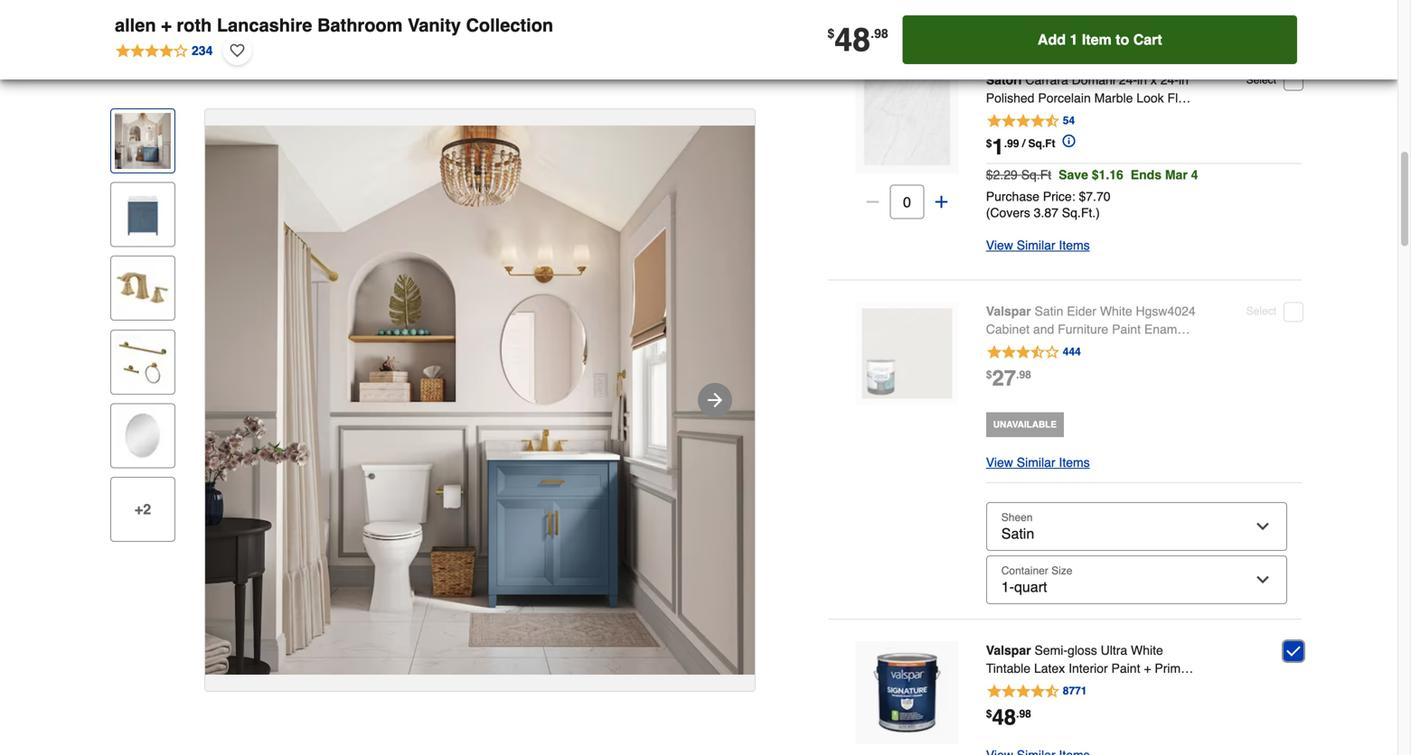 Task type: locate. For each thing, give the bounding box(es) containing it.
in left the x
[[1138, 73, 1147, 87]]

2 horizontal spatial 1
[[1208, 9, 1215, 24]]

0 vertical spatial view
[[986, 238, 1014, 253]]

$ 48 . 98 down gallon)
[[986, 706, 1032, 731]]

sq.ft inside the $2.29 sq.ft save $1.16 ends mar 4 purchase price: $7.70 (covers 3.87 sq.ft. )
[[1022, 168, 1052, 182]]

satin
[[1035, 304, 1064, 319]]

$2.29 sq.ft save $1.16 ends mar 4 purchase price: $7.70 (covers 3.87 sq.ft. )
[[986, 168, 1199, 220]]

1 inside button
[[1070, 31, 1078, 48]]

1 select from the top
[[1247, 74, 1277, 86]]

similar down the '3.87'
[[1017, 238, 1056, 253]]

valspar
[[986, 304, 1031, 319], [986, 644, 1031, 658]]

/
[[1023, 137, 1026, 150]]

1 vertical spatial white
[[1131, 644, 1164, 658]]

1 vertical spatial 98
[[1020, 369, 1032, 382]]

allen + roth bathroom sets  - thumbnail image
[[115, 113, 171, 169]]

arrow right image
[[705, 390, 726, 411]]

1 vertical spatial valspar
[[986, 644, 1031, 658]]

1 vertical spatial view
[[986, 456, 1014, 470]]

24- up marble
[[1119, 73, 1138, 87]]

latex
[[1034, 662, 1065, 676]]

1 vertical spatial +
[[1144, 662, 1152, 676]]

view
[[986, 238, 1014, 253], [986, 456, 1014, 470]]

2 valspar from the top
[[986, 644, 1031, 658]]

0 horizontal spatial 1
[[992, 135, 1004, 160]]

in up floor
[[1179, 73, 1189, 87]]

0 vertical spatial valspar
[[986, 304, 1031, 319]]

view similar items down the '3.87'
[[986, 238, 1090, 253]]

1 vertical spatial items
[[1059, 238, 1090, 253]]

view similar items button
[[986, 235, 1090, 256], [986, 452, 1090, 474]]

1 vertical spatial add
[[1038, 31, 1066, 48]]

add
[[841, 12, 869, 28], [1038, 31, 1066, 48]]

ft/
[[1115, 109, 1126, 123]]

4.5 stars image for semi-
[[986, 684, 1088, 702]]

0 vertical spatial paint
[[1112, 322, 1141, 337]]

2 vertical spatial 1
[[992, 135, 1004, 160]]

4.5 stars image down latex
[[986, 684, 1088, 702]]

1 left 99
[[992, 135, 1004, 160]]

1 horizontal spatial add
[[1038, 31, 1066, 48]]

1 selected items
[[1208, 9, 1302, 24]]

similar
[[1017, 238, 1056, 253], [1017, 456, 1056, 470]]

marble
[[1095, 91, 1133, 105]]

0 vertical spatial quickview image
[[898, 345, 916, 363]]

view similar items
[[986, 238, 1090, 253], [986, 456, 1090, 470]]

white right the eider
[[1100, 304, 1133, 319]]

1
[[1208, 9, 1215, 24], [1070, 31, 1078, 48], [992, 135, 1004, 160]]

enamel
[[1145, 322, 1188, 337]]

1 horizontal spatial $ 48 . 98
[[986, 706, 1032, 731]]

view down unavailable on the right
[[986, 456, 1014, 470]]

98 left "essentials"
[[874, 26, 889, 41]]

2 similar from the top
[[1017, 456, 1056, 470]]

98
[[874, 26, 889, 41], [1020, 369, 1032, 382], [1020, 708, 1032, 721]]

add inside button
[[1038, 31, 1066, 48]]

1 vertical spatial quickview image
[[898, 685, 916, 703]]

add the essentials
[[841, 12, 971, 28]]

item
[[1082, 31, 1112, 48]]

piece)
[[1129, 109, 1165, 123]]

1 similar from the top
[[1017, 238, 1056, 253]]

view similar items button down unavailable on the right
[[986, 452, 1090, 474]]

1 valspar from the top
[[986, 304, 1031, 319]]

primer
[[1155, 662, 1192, 676]]

carrara domani 24-in x 24-in polished porcelain marble look floor and wall tile (3.87-sq. ft/ piece)
[[986, 73, 1197, 123]]

+ up 4.1 stars image
[[161, 15, 172, 36]]

24- right the x
[[1161, 73, 1179, 87]]

8771
[[1063, 685, 1087, 698]]

. left /
[[1004, 137, 1007, 150]]

items
[[1271, 9, 1302, 24], [1059, 238, 1090, 253], [1059, 456, 1090, 470]]

1 left item
[[1070, 31, 1078, 48]]

1 vertical spatial (1-
[[986, 680, 1002, 694]]

0 horizontal spatial add
[[841, 12, 869, 28]]

444
[[1063, 346, 1081, 359]]

sq.ft
[[1029, 137, 1056, 150], [1022, 168, 1052, 182]]

1 vertical spatial paint
[[1112, 662, 1141, 676]]

valspar up cabinet
[[986, 304, 1031, 319]]

$ left 99
[[986, 137, 992, 150]]

valspar for 48
[[986, 644, 1031, 658]]

add 1 item to cart button
[[903, 15, 1298, 64]]

(1-
[[986, 340, 1002, 355], [986, 680, 1002, 694]]

1 (1- from the top
[[986, 340, 1002, 355]]

0 vertical spatial select
[[1247, 74, 1277, 86]]

1 vertical spatial 1
[[1070, 31, 1078, 48]]

0 horizontal spatial 24-
[[1119, 73, 1138, 87]]

add up carrara
[[1038, 31, 1066, 48]]

1 vertical spatial view similar items
[[986, 456, 1090, 470]]

+
[[161, 15, 172, 36], [1144, 662, 1152, 676]]

allen + roth bathroom sets  - thumbnail2 image
[[115, 187, 171, 243]]

1 vertical spatial sq.ft
[[1022, 168, 1052, 182]]

2 4.5 stars image from the top
[[986, 684, 1088, 702]]

quickview image
[[898, 345, 916, 363], [898, 685, 916, 703]]

1 vertical spatial similar
[[1017, 456, 1056, 470]]

2 vertical spatial 98
[[1020, 708, 1032, 721]]

2 (1- from the top
[[986, 680, 1002, 694]]

1 horizontal spatial 1
[[1070, 31, 1078, 48]]

2 view similar items button from the top
[[986, 452, 1090, 474]]

0 vertical spatial (1-
[[986, 340, 1002, 355]]

1 for $ 1 . 99 / sq.ft
[[992, 135, 1004, 160]]

and down polished
[[986, 109, 1007, 123]]

eider
[[1067, 304, 1097, 319]]

234
[[192, 43, 213, 58]]

0 horizontal spatial +
[[161, 15, 172, 36]]

(1- inside the satin eider white hgsw4024 cabinet and furniture paint enamel (1-quart)
[[986, 340, 1002, 355]]

tintable
[[986, 662, 1031, 676]]

allen + roth bathroom sets  - thumbnail3 image
[[115, 261, 171, 317]]

0 vertical spatial similar
[[1017, 238, 1056, 253]]

$7.70
[[1079, 189, 1111, 204]]

98 down gallon)
[[1020, 708, 1032, 721]]

semi-gloss ultra white tintable latex interior paint + primer (1-gallon)
[[986, 644, 1192, 694]]

0 vertical spatial view similar items
[[986, 238, 1090, 253]]

0 vertical spatial 4.5 stars image
[[986, 113, 1076, 131]]

valspar for 27
[[986, 304, 1031, 319]]

domani
[[1072, 73, 1116, 87]]

54
[[1063, 114, 1075, 127]]

the
[[873, 12, 895, 28]]

2 quickview image from the top
[[898, 685, 916, 703]]

sq.ft up "price:"
[[1022, 168, 1052, 182]]

(1- down tintable
[[986, 680, 1002, 694]]

view similar items down unavailable on the right
[[986, 456, 1090, 470]]

0 horizontal spatial in
[[1138, 73, 1147, 87]]

0 horizontal spatial and
[[986, 109, 1007, 123]]

valspar up tintable
[[986, 644, 1031, 658]]

and
[[986, 109, 1007, 123], [1033, 322, 1055, 337]]

sq.ft.
[[1062, 206, 1096, 220]]

cabinet
[[986, 322, 1030, 337]]

vanity
[[408, 15, 461, 36]]

similar for 2nd view similar items button from the top of the page
[[1017, 456, 1056, 470]]

similar down unavailable on the right
[[1017, 456, 1056, 470]]

1 left 'selected'
[[1208, 9, 1215, 24]]

1 vertical spatial 4.5 stars image
[[986, 684, 1088, 702]]

select
[[1247, 74, 1277, 86], [1247, 305, 1277, 318]]

essentials
[[899, 12, 971, 28]]

look
[[1137, 91, 1164, 105]]

$2.29
[[986, 168, 1018, 182]]

1 horizontal spatial 48
[[992, 706, 1017, 731]]

ends
[[1131, 168, 1162, 182]]

1 view from the top
[[986, 238, 1014, 253]]

24-
[[1119, 73, 1138, 87], [1161, 73, 1179, 87]]

view down (covers at the right top
[[986, 238, 1014, 253]]

1 horizontal spatial in
[[1179, 73, 1189, 87]]

$
[[828, 26, 835, 41], [986, 137, 992, 150], [986, 369, 992, 382], [986, 708, 992, 721]]

0 vertical spatial sq.ft
[[1029, 137, 1056, 150]]

in
[[1138, 73, 1147, 87], [1179, 73, 1189, 87]]

0 vertical spatial items
[[1271, 9, 1302, 24]]

1 quickview image from the top
[[898, 345, 916, 363]]

$ 48 . 98 left "essentials"
[[828, 21, 889, 59]]

$ down tintable
[[986, 708, 992, 721]]

4.5 stars image for carrara
[[986, 113, 1076, 131]]

48
[[835, 21, 871, 59], [992, 706, 1017, 731]]

0 vertical spatial white
[[1100, 304, 1133, 319]]

0 vertical spatial 48
[[835, 21, 871, 59]]

0 horizontal spatial $ 48 . 98
[[828, 21, 889, 59]]

gloss
[[1068, 644, 1098, 658]]

sq.ft right /
[[1029, 137, 1056, 150]]

0 vertical spatial and
[[986, 109, 1007, 123]]

$ inside "$ 1 . 99 / sq.ft"
[[986, 137, 992, 150]]

4.5 stars image containing 54
[[986, 113, 1076, 131]]

roth
[[177, 15, 212, 36]]

and down satin
[[1033, 322, 1055, 337]]

99
[[1007, 137, 1020, 150]]

$ 48 . 98
[[828, 21, 889, 59], [986, 706, 1032, 731]]

white
[[1100, 304, 1133, 319], [1131, 644, 1164, 658]]

add left the
[[841, 12, 869, 28]]

1 horizontal spatial +
[[1144, 662, 1152, 676]]

1 vertical spatial view similar items button
[[986, 452, 1090, 474]]

hgsw4024
[[1136, 304, 1196, 319]]

4.5 stars image up /
[[986, 113, 1076, 131]]

48 down gallon)
[[992, 706, 1017, 731]]

paint left enamel
[[1112, 322, 1141, 337]]

1 view similar items from the top
[[986, 238, 1090, 253]]

98 inside $ 27 . 98
[[1020, 369, 1032, 382]]

selected
[[1218, 9, 1268, 24]]

lancashire
[[217, 15, 312, 36]]

1 horizontal spatial 24-
[[1161, 73, 1179, 87]]

0 vertical spatial view similar items button
[[986, 235, 1090, 256]]

plus image
[[933, 193, 951, 211]]

1 vertical spatial $ 48 . 98
[[986, 706, 1032, 731]]

$ 1 . 99 / sq.ft
[[986, 135, 1056, 160]]

0 vertical spatial 98
[[874, 26, 889, 41]]

.
[[871, 26, 874, 41], [1004, 137, 1007, 150], [1017, 369, 1020, 382], [1017, 708, 1020, 721]]

1 horizontal spatial and
[[1033, 322, 1055, 337]]

1 4.5 stars image from the top
[[986, 113, 1076, 131]]

2 vertical spatial items
[[1059, 456, 1090, 470]]

0 vertical spatial 1
[[1208, 9, 1215, 24]]

. down 3.5 stars image on the right of the page
[[1017, 369, 1020, 382]]

1 vertical spatial select
[[1247, 305, 1277, 318]]

4.5 stars image containing 8771
[[986, 684, 1088, 702]]

48 left the
[[835, 21, 871, 59]]

+ inside semi-gloss ultra white tintable latex interior paint + primer (1-gallon)
[[1144, 662, 1152, 676]]

quickview image for 27
[[898, 345, 916, 363]]

paint inside semi-gloss ultra white tintable latex interior paint + primer (1-gallon)
[[1112, 662, 1141, 676]]

paint down ultra
[[1112, 662, 1141, 676]]

porcelain
[[1038, 91, 1091, 105]]

satori
[[986, 73, 1022, 87]]

select for carrara domani 24-in x 24-in polished porcelain marble look floor and wall tile (3.87-sq. ft/ piece)
[[1247, 74, 1277, 86]]

2 view similar items from the top
[[986, 456, 1090, 470]]

paint inside the satin eider white hgsw4024 cabinet and furniture paint enamel (1-quart)
[[1112, 322, 1141, 337]]

+ left primer on the bottom right
[[1144, 662, 1152, 676]]

white up primer on the bottom right
[[1131, 644, 1164, 658]]

1 vertical spatial and
[[1033, 322, 1055, 337]]

collection
[[466, 15, 554, 36]]

allen + roth bathroom sets  - thumbnail4 image
[[115, 334, 171, 390]]

view similar items button down the '3.87'
[[986, 235, 1090, 256]]

3.87
[[1034, 206, 1059, 220]]

98 for satin eider white hgsw4024 cabinet and furniture paint enamel (1-quart)
[[1020, 369, 1032, 382]]

allen + roth bathroom sets image
[[205, 126, 755, 676]]

4
[[1192, 168, 1199, 182]]

$ down cabinet
[[986, 369, 992, 382]]

minus image
[[864, 193, 882, 211]]

0 vertical spatial add
[[841, 12, 869, 28]]

paint
[[1112, 322, 1141, 337], [1112, 662, 1141, 676]]

(1- down cabinet
[[986, 340, 1002, 355]]

98 right 27
[[1020, 369, 1032, 382]]

4.5 stars image
[[986, 113, 1076, 131], [986, 684, 1088, 702]]

2 select from the top
[[1247, 305, 1277, 318]]

2 view from the top
[[986, 456, 1014, 470]]



Task type: describe. For each thing, give the bounding box(es) containing it.
1 vertical spatial 48
[[992, 706, 1017, 731]]

select for satin eider white hgsw4024 cabinet and furniture paint enamel (1-quart)
[[1247, 305, 1277, 318]]

2 24- from the left
[[1161, 73, 1179, 87]]

polished
[[986, 91, 1035, 105]]

. left "essentials"
[[871, 26, 874, 41]]

1 24- from the left
[[1119, 73, 1138, 87]]

floor
[[1168, 91, 1197, 105]]

info image
[[1056, 127, 1076, 147]]

similar for 1st view similar items button from the top
[[1017, 238, 1056, 253]]

gallon)
[[1002, 680, 1043, 694]]

furniture
[[1058, 322, 1109, 337]]

ultra
[[1101, 644, 1128, 658]]

add for add the essentials
[[841, 12, 869, 28]]

2 in from the left
[[1179, 73, 1189, 87]]

)
[[1096, 206, 1100, 220]]

paint for 27
[[1112, 322, 1141, 337]]

tile
[[1039, 109, 1058, 123]]

paint for 48
[[1112, 662, 1141, 676]]

quart)
[[1002, 340, 1035, 355]]

cart
[[1134, 31, 1163, 48]]

1 in from the left
[[1138, 73, 1147, 87]]

allen
[[115, 15, 156, 36]]

. down gallon)
[[1017, 708, 1020, 721]]

(1- inside semi-gloss ultra white tintable latex interior paint + primer (1-gallon)
[[986, 680, 1002, 694]]

and inside the satin eider white hgsw4024 cabinet and furniture paint enamel (1-quart)
[[1033, 322, 1055, 337]]

interior
[[1069, 662, 1108, 676]]

view similar items for 2nd view similar items button from the top of the page
[[986, 456, 1090, 470]]

purchase
[[986, 189, 1040, 204]]

98 for semi-gloss ultra white tintable latex interior paint + primer (1-gallon)
[[1020, 708, 1032, 721]]

3.5 stars image
[[986, 344, 1082, 363]]

0 vertical spatial +
[[161, 15, 172, 36]]

unavailable
[[994, 420, 1057, 430]]

quickview image for 48
[[898, 685, 916, 703]]

x
[[1151, 73, 1157, 87]]

quickview image
[[898, 113, 916, 132]]

items for 2nd view similar items button from the top of the page
[[1059, 456, 1090, 470]]

sq.ft inside "$ 1 . 99 / sq.ft"
[[1029, 137, 1056, 150]]

. inside $ 27 . 98
[[1017, 369, 1020, 382]]

$ 27 . 98
[[986, 366, 1032, 391]]

$1.16
[[1092, 168, 1124, 182]]

items for 1st view similar items button from the top
[[1059, 238, 1090, 253]]

+2 button
[[110, 477, 175, 543]]

(3.87-
[[1062, 109, 1095, 123]]

0 vertical spatial $ 48 . 98
[[828, 21, 889, 59]]

heart outline image
[[230, 41, 244, 61]]

wall
[[1011, 109, 1035, 123]]

Stepper number input field with increment and decrement buttons number field
[[890, 185, 925, 219]]

1 for add 1 item to cart
[[1070, 31, 1078, 48]]

$ inside $ 27 . 98
[[986, 369, 992, 382]]

save
[[1059, 168, 1089, 182]]

allen + roth bathroom sets  - thumbnail5 image
[[115, 408, 171, 464]]

4.1 stars image
[[115, 40, 214, 60]]

price:
[[1043, 189, 1076, 204]]

+2
[[135, 501, 151, 518]]

add 1 item to cart
[[1038, 31, 1163, 48]]

27
[[992, 366, 1017, 391]]

white inside semi-gloss ultra white tintable latex interior paint + primer (1-gallon)
[[1131, 644, 1164, 658]]

and inside carrara domani 24-in x 24-in polished porcelain marble look floor and wall tile (3.87-sq. ft/ piece)
[[986, 109, 1007, 123]]

semi-
[[1035, 644, 1068, 658]]

1 view similar items button from the top
[[986, 235, 1090, 256]]

allen + roth lancashire bathroom vanity collection
[[115, 15, 554, 36]]

mar
[[1165, 168, 1188, 182]]

(covers
[[986, 206, 1031, 220]]

satin eider white hgsw4024 cabinet and furniture paint enamel (1-quart)
[[986, 304, 1196, 355]]

$ left the
[[828, 26, 835, 41]]

bathroom
[[317, 15, 403, 36]]

view similar items for 1st view similar items button from the top
[[986, 238, 1090, 253]]

0 horizontal spatial 48
[[835, 21, 871, 59]]

white inside the satin eider white hgsw4024 cabinet and furniture paint enamel (1-quart)
[[1100, 304, 1133, 319]]

carrara
[[1026, 73, 1069, 87]]

to
[[1116, 31, 1130, 48]]

add for add 1 item to cart
[[1038, 31, 1066, 48]]

234 button
[[115, 36, 214, 65]]

. inside "$ 1 . 99 / sq.ft"
[[1004, 137, 1007, 150]]

sq.
[[1095, 109, 1112, 123]]



Task type: vqa. For each thing, say whether or not it's contained in the screenshot.
view similar items
yes



